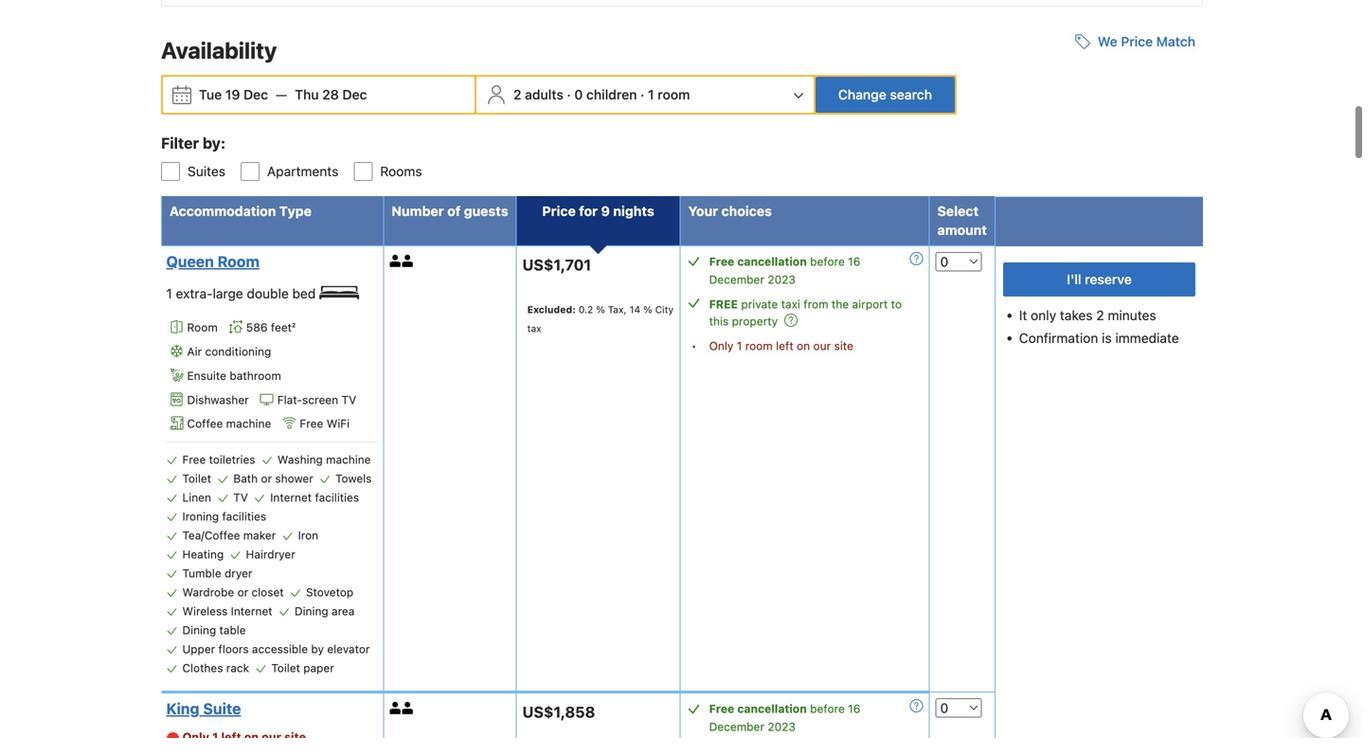 Task type: vqa. For each thing, say whether or not it's contained in the screenshot.
"multimedia"
no



Task type: describe. For each thing, give the bounding box(es) containing it.
coffee
[[187, 417, 223, 430]]

apartments
[[267, 163, 339, 179]]

the
[[832, 297, 849, 311]]

king suite link
[[166, 700, 373, 719]]

586 feet²
[[246, 321, 296, 334]]

wifi
[[327, 417, 350, 430]]

dining for dining area
[[295, 605, 329, 618]]

select
[[938, 203, 979, 219]]

room inside dropdown button
[[658, 86, 690, 102]]

hairdryer
[[246, 548, 295, 561]]

dishwasher
[[187, 393, 249, 406]]

2 adults · 0 children · 1 room button
[[479, 77, 812, 113]]

wardrobe
[[182, 586, 234, 599]]

us$1,858
[[523, 704, 595, 722]]

to
[[892, 297, 902, 311]]

2 before from the top
[[810, 702, 845, 716]]

nights
[[614, 203, 655, 219]]

suite
[[203, 700, 241, 718]]

we price match
[[1098, 33, 1196, 49]]

28
[[322, 86, 339, 102]]

toilet for toilet paper
[[271, 662, 300, 675]]

i'll reserve button
[[1004, 262, 1196, 296]]

your choices
[[689, 203, 772, 219]]

1 vertical spatial room
[[187, 321, 218, 334]]

0 vertical spatial occupancy image
[[402, 255, 415, 267]]

for
[[579, 203, 598, 219]]

tax
[[527, 323, 542, 334]]

left
[[776, 339, 794, 352]]

1 vertical spatial room
[[746, 339, 773, 352]]

2 16 from the top
[[848, 702, 861, 716]]

2 before 16 december 2023 from the top
[[709, 702, 861, 734]]

ironing facilities
[[182, 510, 266, 523]]

bathroom
[[230, 369, 281, 382]]

2 free cancellation from the top
[[709, 702, 807, 716]]

0 vertical spatial tv
[[342, 393, 357, 406]]

air conditioning
[[187, 345, 271, 358]]

ensuite bathroom
[[187, 369, 281, 382]]

air
[[187, 345, 202, 358]]

rooms
[[380, 163, 422, 179]]

airport
[[853, 297, 888, 311]]

1 extra-large double bed
[[166, 286, 319, 301]]

shower
[[275, 472, 313, 485]]

2 december from the top
[[709, 720, 765, 734]]

we
[[1098, 33, 1118, 49]]

clothes rack
[[182, 662, 249, 675]]

taxi
[[782, 297, 801, 311]]

1 % from the left
[[596, 304, 605, 315]]

king
[[166, 700, 200, 718]]

2 dec from the left
[[343, 86, 367, 102]]

19
[[225, 86, 240, 102]]

•
[[692, 339, 697, 352]]

amount
[[938, 222, 988, 238]]

thu 28 dec button
[[287, 77, 375, 112]]

14
[[630, 304, 641, 315]]

1 december from the top
[[709, 273, 765, 286]]

toilet for toilet
[[182, 472, 211, 485]]

toiletries
[[209, 453, 255, 466]]

group containing suites
[[146, 147, 1204, 181]]

king suite
[[166, 700, 241, 718]]

immediate
[[1116, 330, 1180, 346]]

9
[[601, 203, 610, 219]]

takes
[[1060, 307, 1093, 323]]

2 inside it only takes 2 minutes confirmation is immediate
[[1097, 307, 1105, 323]]

only
[[709, 339, 734, 352]]

availability
[[161, 37, 277, 63]]

free toiletries
[[182, 453, 255, 466]]

only 1 room left on our site
[[709, 339, 854, 352]]

on
[[797, 339, 810, 352]]

machine for washing machine
[[326, 453, 371, 466]]

number
[[392, 203, 444, 219]]

tumble dryer
[[182, 567, 253, 580]]

elevator
[[327, 643, 370, 656]]

rack
[[226, 662, 249, 675]]

queen room link
[[166, 252, 373, 271]]

only
[[1031, 307, 1057, 323]]

1 before 16 december 2023 from the top
[[709, 255, 861, 286]]

1 · from the left
[[567, 86, 571, 102]]

2 adults · 0 children · 1 room
[[514, 86, 690, 102]]

tumble
[[182, 567, 221, 580]]

feet²
[[271, 321, 296, 334]]

accessible
[[252, 643, 308, 656]]

children
[[587, 86, 637, 102]]

guests
[[464, 203, 509, 219]]

bath or shower
[[234, 472, 313, 485]]

1 vertical spatial occupancy image
[[402, 702, 415, 715]]

i'll reserve
[[1067, 271, 1132, 287]]

more details on meals and payment options image for suite
[[910, 700, 924, 713]]

towels
[[336, 472, 372, 485]]

washing
[[278, 453, 323, 466]]

filter by:
[[161, 134, 226, 152]]

filter
[[161, 134, 199, 152]]

this
[[709, 314, 729, 328]]

1 16 from the top
[[848, 255, 861, 268]]

floors
[[218, 643, 249, 656]]

2 % from the left
[[644, 304, 653, 315]]

bed
[[292, 286, 316, 301]]

paper
[[304, 662, 334, 675]]

tue 19 dec — thu 28 dec
[[199, 86, 367, 102]]

flat-
[[277, 393, 302, 406]]



Task type: locate. For each thing, give the bounding box(es) containing it.
accommodation type
[[170, 203, 312, 219]]

0 horizontal spatial room
[[658, 86, 690, 102]]

wireless internet
[[182, 605, 273, 618]]

room
[[218, 252, 260, 270], [187, 321, 218, 334]]

suites
[[188, 163, 226, 179]]

0 horizontal spatial ·
[[567, 86, 571, 102]]

0 vertical spatial machine
[[226, 417, 271, 430]]

2 up is
[[1097, 307, 1105, 323]]

table
[[219, 624, 246, 637]]

before
[[810, 255, 845, 268], [810, 702, 845, 716]]

1 vertical spatial tv
[[233, 491, 248, 504]]

conditioning
[[205, 345, 271, 358]]

price right we
[[1121, 33, 1153, 49]]

dining area
[[295, 605, 355, 618]]

price inside we price match dropdown button
[[1121, 33, 1153, 49]]

1 vertical spatial internet
[[231, 605, 273, 618]]

dining for dining table
[[182, 624, 216, 637]]

adults
[[525, 86, 564, 102]]

2 more details on meals and payment options image from the top
[[910, 700, 924, 713]]

1 2023 from the top
[[768, 273, 796, 286]]

0 vertical spatial before 16 december 2023
[[709, 255, 861, 286]]

0 horizontal spatial toilet
[[182, 472, 211, 485]]

washing machine
[[278, 453, 371, 466]]

1 vertical spatial facilities
[[222, 510, 266, 523]]

dec right 28
[[343, 86, 367, 102]]

wireless
[[182, 605, 228, 618]]

1 horizontal spatial facilities
[[315, 491, 359, 504]]

0 horizontal spatial machine
[[226, 417, 271, 430]]

1 cancellation from the top
[[738, 255, 807, 268]]

room
[[658, 86, 690, 102], [746, 339, 773, 352]]

occupancy image
[[390, 255, 402, 267], [402, 702, 415, 715]]

match
[[1157, 33, 1196, 49]]

internet facilities
[[270, 491, 359, 504]]

dining table
[[182, 624, 246, 637]]

tue 19 dec button
[[191, 77, 276, 112]]

1 vertical spatial december
[[709, 720, 765, 734]]

toilet up linen
[[182, 472, 211, 485]]

clothes
[[182, 662, 223, 675]]

internet down shower
[[270, 491, 312, 504]]

2 cancellation from the top
[[738, 702, 807, 716]]

stovetop
[[306, 586, 354, 599]]

or down dryer
[[237, 586, 248, 599]]

1 horizontal spatial machine
[[326, 453, 371, 466]]

1 vertical spatial before 16 december 2023
[[709, 702, 861, 734]]

0 vertical spatial occupancy image
[[390, 255, 402, 267]]

or
[[261, 472, 272, 485], [237, 586, 248, 599]]

0.2
[[579, 304, 593, 315]]

· right the children
[[641, 86, 645, 102]]

private taxi from the airport to this property
[[709, 297, 902, 328]]

1 vertical spatial occupancy image
[[390, 702, 402, 715]]

0 vertical spatial 16
[[848, 255, 861, 268]]

586
[[246, 321, 268, 334]]

thu
[[295, 86, 319, 102]]

area
[[332, 605, 355, 618]]

tue
[[199, 86, 222, 102]]

1 horizontal spatial or
[[261, 472, 272, 485]]

1 vertical spatial free cancellation
[[709, 702, 807, 716]]

dec
[[244, 86, 268, 102], [343, 86, 367, 102]]

property
[[732, 314, 778, 328]]

0 horizontal spatial dec
[[244, 86, 268, 102]]

1
[[648, 86, 655, 102], [166, 286, 172, 301], [737, 339, 742, 352]]

0 vertical spatial or
[[261, 472, 272, 485]]

2 2023 from the top
[[768, 720, 796, 734]]

room up air
[[187, 321, 218, 334]]

0 vertical spatial facilities
[[315, 491, 359, 504]]

tv up wifi
[[342, 393, 357, 406]]

facilities down "towels"
[[315, 491, 359, 504]]

0 horizontal spatial tv
[[233, 491, 248, 504]]

1 horizontal spatial price
[[1121, 33, 1153, 49]]

1 horizontal spatial dec
[[343, 86, 367, 102]]

internet down the closet at the left bottom of page
[[231, 605, 273, 618]]

dining down stovetop
[[295, 605, 329, 618]]

or right bath
[[261, 472, 272, 485]]

machine down dishwasher at the bottom of page
[[226, 417, 271, 430]]

or for bath
[[261, 472, 272, 485]]

dining up upper
[[182, 624, 216, 637]]

ensuite
[[187, 369, 227, 382]]

0 vertical spatial before
[[810, 255, 845, 268]]

0 vertical spatial 1
[[648, 86, 655, 102]]

1 horizontal spatial tv
[[342, 393, 357, 406]]

room up '1 extra-large double bed'
[[218, 252, 260, 270]]

1 vertical spatial dining
[[182, 624, 216, 637]]

1 vertical spatial price
[[542, 203, 576, 219]]

2 left adults
[[514, 86, 522, 102]]

1 horizontal spatial ·
[[641, 86, 645, 102]]

2 vertical spatial 1
[[737, 339, 742, 352]]

0 horizontal spatial 1
[[166, 286, 172, 301]]

2
[[514, 86, 522, 102], [1097, 307, 1105, 323]]

0 vertical spatial december
[[709, 273, 765, 286]]

% right 0.2
[[596, 304, 605, 315]]

it only takes 2 minutes confirmation is immediate
[[1020, 307, 1180, 346]]

free
[[709, 255, 735, 268], [300, 417, 323, 430], [182, 453, 206, 466], [709, 702, 735, 716]]

toilet down the accessible
[[271, 662, 300, 675]]

0 horizontal spatial or
[[237, 586, 248, 599]]

number of guests
[[392, 203, 509, 219]]

change
[[839, 86, 887, 102]]

1 horizontal spatial %
[[644, 304, 653, 315]]

room inside 'link'
[[218, 252, 260, 270]]

1 horizontal spatial 2
[[1097, 307, 1105, 323]]

more details on meals and payment options image
[[910, 252, 924, 265], [910, 700, 924, 713]]

or for wardrobe
[[237, 586, 248, 599]]

1 vertical spatial before
[[810, 702, 845, 716]]

minutes
[[1108, 307, 1157, 323]]

tea/coffee
[[182, 529, 240, 542]]

change search
[[839, 86, 933, 102]]

1 right only
[[737, 339, 742, 352]]

facilities up tea/coffee maker
[[222, 510, 266, 523]]

dec right the 19
[[244, 86, 268, 102]]

tax,
[[608, 304, 627, 315]]

us$1,701
[[523, 256, 592, 274]]

wardrobe or closet
[[182, 586, 284, 599]]

0.2 % tax, 14 % city tax
[[527, 304, 674, 334]]

1 vertical spatial more details on meals and payment options image
[[910, 700, 924, 713]]

1 inside 2 adults · 0 children · 1 room dropdown button
[[648, 86, 655, 102]]

private
[[742, 297, 778, 311]]

1 vertical spatial machine
[[326, 453, 371, 466]]

1 horizontal spatial toilet
[[271, 662, 300, 675]]

1 vertical spatial 1
[[166, 286, 172, 301]]

0 vertical spatial 2
[[514, 86, 522, 102]]

machine for coffee machine
[[226, 417, 271, 430]]

0 horizontal spatial %
[[596, 304, 605, 315]]

2 inside dropdown button
[[514, 86, 522, 102]]

bath
[[234, 472, 258, 485]]

upper
[[182, 643, 215, 656]]

occupancy image
[[402, 255, 415, 267], [390, 702, 402, 715]]

room right the children
[[658, 86, 690, 102]]

1 right the children
[[648, 86, 655, 102]]

price
[[1121, 33, 1153, 49], [542, 203, 576, 219]]

confirmation
[[1020, 330, 1099, 346]]

0 vertical spatial cancellation
[[738, 255, 807, 268]]

ironing
[[182, 510, 219, 523]]

0 vertical spatial room
[[658, 86, 690, 102]]

· left 0 in the left top of the page
[[567, 86, 571, 102]]

select amount
[[938, 203, 988, 238]]

heating
[[182, 548, 224, 561]]

machine up "towels"
[[326, 453, 371, 466]]

1 more details on meals and payment options image from the top
[[910, 252, 924, 265]]

1 horizontal spatial 1
[[648, 86, 655, 102]]

0 horizontal spatial price
[[542, 203, 576, 219]]

0 horizontal spatial 2
[[514, 86, 522, 102]]

facilities for internet facilities
[[315, 491, 359, 504]]

1 vertical spatial 16
[[848, 702, 861, 716]]

0 vertical spatial 2023
[[768, 273, 796, 286]]

1 vertical spatial toilet
[[271, 662, 300, 675]]

1 vertical spatial cancellation
[[738, 702, 807, 716]]

0 vertical spatial more details on meals and payment options image
[[910, 252, 924, 265]]

free cancellation
[[709, 255, 807, 268], [709, 702, 807, 716]]

·
[[567, 86, 571, 102], [641, 86, 645, 102]]

type
[[279, 203, 312, 219]]

facilities for ironing facilities
[[222, 510, 266, 523]]

our
[[814, 339, 831, 352]]

group
[[146, 147, 1204, 181]]

16
[[848, 255, 861, 268], [848, 702, 861, 716]]

it
[[1020, 307, 1028, 323]]

more details on meals and payment options image for room
[[910, 252, 924, 265]]

price left for
[[542, 203, 576, 219]]

tv down bath
[[233, 491, 248, 504]]

your
[[689, 203, 718, 219]]

queen room
[[166, 252, 260, 270]]

0 horizontal spatial dining
[[182, 624, 216, 637]]

extra-
[[176, 286, 213, 301]]

0 horizontal spatial facilities
[[222, 510, 266, 523]]

2 · from the left
[[641, 86, 645, 102]]

0 vertical spatial free cancellation
[[709, 255, 807, 268]]

we price match button
[[1068, 24, 1204, 59]]

room down property
[[746, 339, 773, 352]]

0 vertical spatial toilet
[[182, 472, 211, 485]]

1 vertical spatial 2023
[[768, 720, 796, 734]]

% right 14
[[644, 304, 653, 315]]

2 horizontal spatial 1
[[737, 339, 742, 352]]

1 vertical spatial 2
[[1097, 307, 1105, 323]]

0 vertical spatial dining
[[295, 605, 329, 618]]

search
[[890, 86, 933, 102]]

0 vertical spatial price
[[1121, 33, 1153, 49]]

is
[[1102, 330, 1112, 346]]

1 dec from the left
[[244, 86, 268, 102]]

closet
[[252, 586, 284, 599]]

free wifi
[[300, 417, 350, 430]]

1 before from the top
[[810, 255, 845, 268]]

0 vertical spatial internet
[[270, 491, 312, 504]]

0 vertical spatial room
[[218, 252, 260, 270]]

by:
[[203, 134, 226, 152]]

1 horizontal spatial room
[[746, 339, 773, 352]]

price for 9 nights
[[542, 203, 655, 219]]

1 free cancellation from the top
[[709, 255, 807, 268]]

large
[[213, 286, 243, 301]]

1 horizontal spatial dining
[[295, 605, 329, 618]]

1 left extra-
[[166, 286, 172, 301]]

1 vertical spatial or
[[237, 586, 248, 599]]



